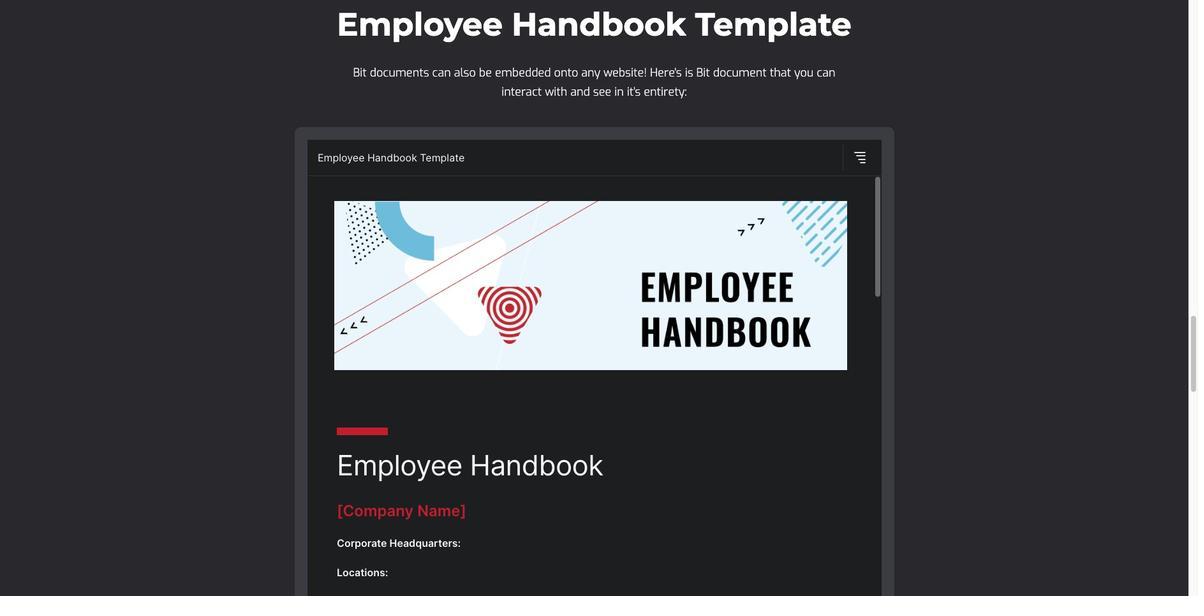 Task type: describe. For each thing, give the bounding box(es) containing it.
that
[[770, 65, 792, 81]]

see
[[594, 84, 612, 100]]

document
[[714, 65, 767, 81]]

handbook
[[512, 5, 687, 44]]

embedded
[[495, 65, 551, 81]]

with
[[545, 84, 568, 100]]

also
[[454, 65, 476, 81]]

entirety:
[[644, 84, 687, 100]]

employee handbook template
[[337, 5, 852, 44]]

be
[[479, 65, 492, 81]]

1 bit from the left
[[353, 65, 367, 81]]

here's
[[651, 65, 682, 81]]

interact
[[502, 84, 542, 100]]

employee
[[337, 5, 503, 44]]

1 can from the left
[[433, 65, 451, 81]]

onto
[[554, 65, 579, 81]]

and
[[571, 84, 590, 100]]

template
[[696, 5, 852, 44]]



Task type: locate. For each thing, give the bounding box(es) containing it.
2 can from the left
[[817, 65, 836, 81]]

bit left documents
[[353, 65, 367, 81]]

you
[[795, 65, 814, 81]]

bit right the is
[[697, 65, 710, 81]]

any
[[582, 65, 601, 81]]

0 horizontal spatial can
[[433, 65, 451, 81]]

documents
[[370, 65, 429, 81]]

it's
[[627, 84, 641, 100]]

2 bit from the left
[[697, 65, 710, 81]]

bit documents can also be embedded onto any website! here's is bit document that you can interact with and see in it's entirety:
[[353, 65, 836, 100]]

in
[[615, 84, 624, 100]]

can
[[433, 65, 451, 81], [817, 65, 836, 81]]

bit
[[353, 65, 367, 81], [697, 65, 710, 81]]

is
[[685, 65, 694, 81]]

website!
[[604, 65, 647, 81]]

0 horizontal spatial bit
[[353, 65, 367, 81]]

1 horizontal spatial bit
[[697, 65, 710, 81]]

can left also
[[433, 65, 451, 81]]

1 horizontal spatial can
[[817, 65, 836, 81]]

can right you
[[817, 65, 836, 81]]



Task type: vqa. For each thing, say whether or not it's contained in the screenshot.
you
yes



